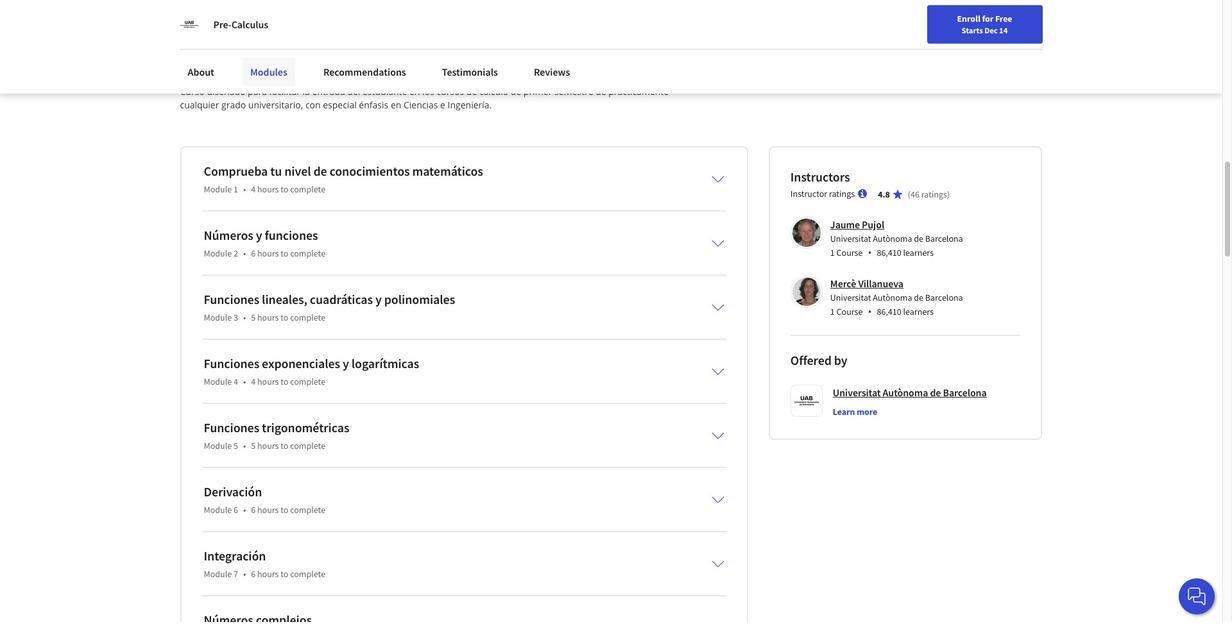 Task type: vqa. For each thing, say whether or not it's contained in the screenshot.
the bottom "skills"
no



Task type: locate. For each thing, give the bounding box(es) containing it.
2 complete from the top
[[290, 248, 326, 259]]

hours inside "funciones exponenciales y logarítmicas module 4 • 4 hours to complete"
[[257, 376, 279, 388]]

14
[[1000, 25, 1008, 35]]

learners inside jaume pujol universitat autònoma de barcelona 1 course • 86,410 learners
[[904, 247, 934, 259]]

learners
[[904, 247, 934, 259], [904, 306, 934, 318]]

funciones inside "funciones exponenciales y logarítmicas module 4 • 4 hours to complete"
[[204, 356, 260, 372]]

hours right the 7
[[257, 569, 279, 580]]

7 module from the top
[[204, 569, 232, 580]]

y right cuadráticas
[[376, 291, 382, 307]]

universitat down the mercè
[[831, 292, 872, 304]]

4 module from the top
[[204, 376, 232, 388]]

7 to from the top
[[281, 569, 289, 580]]

• right 3
[[243, 312, 246, 323]]

barcelona
[[926, 233, 964, 244], [926, 292, 964, 304], [943, 386, 987, 399]]

1 for mercè villanueva
[[831, 306, 835, 318]]

english button
[[954, 0, 1031, 42]]

1 inside mercè villanueva universitat autònoma de barcelona 1 course • 86,410 learners
[[831, 306, 835, 318]]

hours down lineales,
[[257, 312, 279, 323]]

• down derivación
[[243, 504, 246, 516]]

hours inside integración module 7 • 6 hours to complete
[[257, 569, 279, 580]]

universitat inside jaume pujol universitat autònoma de barcelona 1 course • 86,410 learners
[[831, 233, 872, 244]]

ratings
[[830, 188, 855, 199], [922, 189, 948, 200]]

hours
[[257, 183, 279, 195], [257, 248, 279, 259], [257, 312, 279, 323], [257, 376, 279, 388], [257, 440, 279, 452], [257, 504, 279, 516], [257, 569, 279, 580]]

7 complete from the top
[[290, 569, 326, 580]]

86,410 down villanueva
[[877, 306, 902, 318]]

1 learners from the top
[[904, 247, 934, 259]]

modules
[[250, 65, 288, 78]]

None search field
[[183, 8, 491, 34]]

mercè villanueva image
[[793, 278, 821, 306]]

énfasis
[[359, 99, 389, 111]]

hours down trigonométricas at left
[[257, 440, 279, 452]]

starts
[[962, 25, 983, 35]]

1 down comprueba
[[234, 183, 238, 195]]

jaume pujol universitat autònoma de barcelona 1 course • 86,410 learners
[[831, 218, 964, 260]]

(
[[908, 189, 911, 200]]

3
[[234, 312, 238, 323]]

4 hours from the top
[[257, 376, 279, 388]]

pujol
[[862, 218, 885, 231]]

1 vertical spatial barcelona
[[926, 292, 964, 304]]

funciones for funciones exponenciales y logarítmicas
[[204, 356, 260, 372]]

5 to from the top
[[281, 440, 289, 452]]

1 down the mercè
[[831, 306, 835, 318]]

1 module from the top
[[204, 183, 232, 195]]

• inside comprueba tu nivel de conocimientos matemáticos module 1 • 4 hours to complete
[[243, 183, 246, 195]]

6 inside integración module 7 • 6 hours to complete
[[251, 569, 256, 580]]

1 to from the top
[[281, 183, 289, 195]]

y inside the números y funciones module 2 • 6 hours to complete
[[256, 227, 262, 243]]

complete inside "derivación module 6 • 6 hours to complete"
[[290, 504, 326, 516]]

2
[[234, 248, 238, 259]]

shopping cart: 1 item image
[[923, 10, 947, 30]]

cuadráticas
[[310, 291, 373, 307]]

2 vertical spatial funciones
[[204, 420, 260, 436]]

de inside jaume pujol universitat autònoma de barcelona 1 course • 86,410 learners
[[914, 233, 924, 244]]

hours down tu
[[257, 183, 279, 195]]

to inside "derivación module 6 • 6 hours to complete"
[[281, 504, 289, 516]]

86,410 inside jaume pujol universitat autònoma de barcelona 1 course • 86,410 learners
[[877, 247, 902, 259]]

y inside funciones lineales, cuadráticas y polinomiales module 3 • 5 hours to complete
[[376, 291, 382, 307]]

2 course from the top
[[837, 306, 863, 318]]

autònoma inside mercè villanueva universitat autònoma de barcelona 1 course • 86,410 learners
[[873, 292, 913, 304]]

learn more button
[[833, 406, 878, 418]]

1 down jaume
[[831, 247, 835, 259]]

this
[[357, 46, 386, 69]]

0 vertical spatial funciones
[[204, 291, 260, 307]]

6
[[251, 248, 256, 259], [234, 504, 238, 516], [251, 504, 256, 516], [251, 569, 256, 580]]

0 vertical spatial course
[[837, 247, 863, 259]]

3 complete from the top
[[290, 312, 326, 323]]

1 vertical spatial 1
[[831, 247, 835, 259]]

learners up villanueva
[[904, 247, 934, 259]]

jaume pujol image
[[793, 219, 821, 247]]

0 vertical spatial en
[[410, 85, 420, 97]]

0 vertical spatial 86,410
[[877, 247, 902, 259]]

complete inside funciones lineales, cuadráticas y polinomiales module 3 • 5 hours to complete
[[290, 312, 326, 323]]

cualquier
[[180, 99, 219, 111]]

to down trigonométricas at left
[[281, 440, 289, 452]]

hours inside funciones lineales, cuadráticas y polinomiales module 3 • 5 hours to complete
[[257, 312, 279, 323]]

1 vertical spatial y
[[376, 291, 382, 307]]

autònoma for pujol
[[873, 233, 913, 244]]

hours down exponenciales
[[257, 376, 279, 388]]

1 vertical spatial 86,410
[[877, 306, 902, 318]]

)
[[948, 189, 950, 200]]

1 vertical spatial autònoma
[[873, 292, 913, 304]]

exponenciales
[[262, 356, 340, 372]]

course for mercè
[[837, 306, 863, 318]]

3 to from the top
[[281, 312, 289, 323]]

funciones trigonométricas module 5 • 5 hours to complete
[[204, 420, 350, 452]]

1 vertical spatial universitat
[[831, 292, 872, 304]]

• right 2
[[243, 248, 246, 259]]

1 horizontal spatial y
[[343, 356, 349, 372]]

learners down villanueva
[[904, 306, 934, 318]]

1 vertical spatial funciones
[[204, 356, 260, 372]]

course
[[837, 247, 863, 259], [837, 306, 863, 318]]

• up derivación
[[243, 440, 246, 452]]

e
[[440, 99, 446, 111]]

y right números
[[256, 227, 262, 243]]

reviews
[[534, 65, 570, 78]]

estudiante
[[363, 85, 407, 97]]

1 for jaume pujol
[[831, 247, 835, 259]]

1 hours from the top
[[257, 183, 279, 195]]

de
[[467, 85, 477, 97], [511, 85, 521, 97], [596, 85, 606, 97], [314, 163, 327, 179], [914, 233, 924, 244], [914, 292, 924, 304], [931, 386, 941, 399]]

en down estudiante
[[391, 99, 401, 111]]

3 funciones from the top
[[204, 420, 260, 436]]

funciones inside funciones trigonométricas module 5 • 5 hours to complete
[[204, 420, 260, 436]]

1 course from the top
[[837, 247, 863, 259]]

universitat down jaume
[[831, 233, 872, 244]]

to inside integración module 7 • 6 hours to complete
[[281, 569, 289, 580]]

4 to from the top
[[281, 376, 289, 388]]

• inside integración module 7 • 6 hours to complete
[[243, 569, 246, 580]]

polinomiales
[[384, 291, 455, 307]]

to down lineales,
[[281, 312, 289, 323]]

0 vertical spatial 1
[[234, 183, 238, 195]]

funciones
[[265, 227, 318, 243]]

1 86,410 from the top
[[877, 247, 902, 259]]

4 complete from the top
[[290, 376, 326, 388]]

de inside comprueba tu nivel de conocimientos matemáticos module 1 • 4 hours to complete
[[314, 163, 327, 179]]

2 module from the top
[[204, 248, 232, 259]]

chat with us image
[[1187, 587, 1208, 607]]

autònoma
[[873, 233, 913, 244], [873, 292, 913, 304], [883, 386, 929, 399]]

1 complete from the top
[[290, 183, 326, 195]]

5 complete from the top
[[290, 440, 326, 452]]

y inside "funciones exponenciales y logarítmicas module 4 • 4 hours to complete"
[[343, 356, 349, 372]]

2 to from the top
[[281, 248, 289, 259]]

to inside comprueba tu nivel de conocimientos matemáticos module 1 • 4 hours to complete
[[281, 183, 289, 195]]

mercè villanueva universitat autònoma de barcelona 1 course • 86,410 learners
[[831, 277, 964, 319]]

• down mercè villanueva link on the right top of page
[[868, 305, 872, 319]]

to up integración module 7 • 6 hours to complete
[[281, 504, 289, 516]]

barcelona inside mercè villanueva universitat autònoma de barcelona 1 course • 86,410 learners
[[926, 292, 964, 304]]

course down jaume
[[837, 247, 863, 259]]

universitat inside mercè villanueva universitat autònoma de barcelona 1 course • 86,410 learners
[[831, 292, 872, 304]]

learners for villanueva
[[904, 306, 934, 318]]

0 vertical spatial universitat
[[831, 233, 872, 244]]

2 vertical spatial y
[[343, 356, 349, 372]]

learners inside mercè villanueva universitat autònoma de barcelona 1 course • 86,410 learners
[[904, 306, 934, 318]]

4.8
[[878, 189, 890, 200]]

• inside jaume pujol universitat autònoma de barcelona 1 course • 86,410 learners
[[868, 246, 872, 260]]

6 module from the top
[[204, 504, 232, 516]]

for
[[983, 13, 994, 24]]

4
[[251, 183, 256, 195], [234, 376, 238, 388], [251, 376, 256, 388]]

there
[[180, 46, 224, 69]]

there are 9 modules in this course
[[180, 46, 440, 69]]

en left los
[[410, 85, 420, 97]]

learners for pujol
[[904, 247, 934, 259]]

3 module from the top
[[204, 312, 232, 323]]

comprueba tu nivel de conocimientos matemáticos module 1 • 4 hours to complete
[[204, 163, 483, 195]]

universitat up learn more button
[[833, 386, 881, 399]]

2 vertical spatial 1
[[831, 306, 835, 318]]

autònoma for villanueva
[[873, 292, 913, 304]]

0 horizontal spatial y
[[256, 227, 262, 243]]

• down pujol
[[868, 246, 872, 260]]

86,410 inside mercè villanueva universitat autònoma de barcelona 1 course • 86,410 learners
[[877, 306, 902, 318]]

46
[[911, 189, 920, 200]]

2 vertical spatial universitat
[[833, 386, 881, 399]]

2 vertical spatial autònoma
[[883, 386, 929, 399]]

86,410 up villanueva
[[877, 247, 902, 259]]

funciones inside funciones lineales, cuadráticas y polinomiales module 3 • 5 hours to complete
[[204, 291, 260, 307]]

7 hours from the top
[[257, 569, 279, 580]]

6 hours from the top
[[257, 504, 279, 516]]

86,410
[[877, 247, 902, 259], [877, 306, 902, 318]]

in
[[339, 46, 353, 69]]

2 learners from the top
[[904, 306, 934, 318]]

1 horizontal spatial en
[[410, 85, 420, 97]]

0 vertical spatial y
[[256, 227, 262, 243]]

2 horizontal spatial y
[[376, 291, 382, 307]]

2 funciones from the top
[[204, 356, 260, 372]]

y left the logarítmicas
[[343, 356, 349, 372]]

universitat
[[831, 233, 872, 244], [831, 292, 872, 304], [833, 386, 881, 399]]

2 86,410 from the top
[[877, 306, 902, 318]]

instructors
[[791, 169, 850, 185]]

to down exponenciales
[[281, 376, 289, 388]]

to inside the números y funciones module 2 • 6 hours to complete
[[281, 248, 289, 259]]

0 vertical spatial barcelona
[[926, 233, 964, 244]]

curso
[[180, 85, 205, 97]]

1 vertical spatial course
[[837, 306, 863, 318]]

2 hours from the top
[[257, 248, 279, 259]]

coursera career certificate image
[[800, 0, 1014, 18]]

complete
[[290, 183, 326, 195], [290, 248, 326, 259], [290, 312, 326, 323], [290, 376, 326, 388], [290, 440, 326, 452], [290, 504, 326, 516], [290, 569, 326, 580]]

0 vertical spatial autònoma
[[873, 233, 913, 244]]

mercè villanueva link
[[831, 277, 904, 290]]

los
[[423, 85, 435, 97]]

5 hours from the top
[[257, 440, 279, 452]]

( 46 ratings )
[[908, 189, 950, 200]]

1 funciones from the top
[[204, 291, 260, 307]]

prácticamente
[[609, 85, 669, 97]]

1 vertical spatial learners
[[904, 306, 934, 318]]

to down funciones
[[281, 248, 289, 259]]

lineales,
[[262, 291, 308, 307]]

números
[[204, 227, 253, 243]]

to
[[281, 183, 289, 195], [281, 248, 289, 259], [281, 312, 289, 323], [281, 376, 289, 388], [281, 440, 289, 452], [281, 504, 289, 516], [281, 569, 289, 580]]

jaume pujol link
[[831, 218, 885, 231]]

course down the mercè
[[837, 306, 863, 318]]

hours down funciones
[[257, 248, 279, 259]]

4 inside comprueba tu nivel de conocimientos matemáticos module 1 • 4 hours to complete
[[251, 183, 256, 195]]

module inside funciones trigonométricas module 5 • 5 hours to complete
[[204, 440, 232, 452]]

1
[[234, 183, 238, 195], [831, 247, 835, 259], [831, 306, 835, 318]]

6 to from the top
[[281, 504, 289, 516]]

0 vertical spatial learners
[[904, 247, 934, 259]]

en
[[410, 85, 420, 97], [391, 99, 401, 111]]

• right the 7
[[243, 569, 246, 580]]

• down comprueba
[[243, 183, 246, 195]]

universitat for mercè
[[831, 292, 872, 304]]

hours down derivación
[[257, 504, 279, 516]]

barcelona inside jaume pujol universitat autònoma de barcelona 1 course • 86,410 learners
[[926, 233, 964, 244]]

dec
[[985, 25, 998, 35]]

5 module from the top
[[204, 440, 232, 452]]

1 horizontal spatial ratings
[[922, 189, 948, 200]]

3 hours from the top
[[257, 312, 279, 323]]

6 complete from the top
[[290, 504, 326, 516]]

• up funciones trigonométricas module 5 • 5 hours to complete
[[243, 376, 246, 388]]

modules
[[269, 46, 335, 69]]

0 horizontal spatial en
[[391, 99, 401, 111]]

course for jaume
[[837, 247, 863, 259]]

to down tu
[[281, 183, 289, 195]]

1 inside jaume pujol universitat autònoma de barcelona 1 course • 86,410 learners
[[831, 247, 835, 259]]

to right the 7
[[281, 569, 289, 580]]

ratings right "46"
[[922, 189, 948, 200]]

autònoma inside jaume pujol universitat autònoma de barcelona 1 course • 86,410 learners
[[873, 233, 913, 244]]

course inside jaume pujol universitat autònoma de barcelona 1 course • 86,410 learners
[[837, 247, 863, 259]]

course inside mercè villanueva universitat autònoma de barcelona 1 course • 86,410 learners
[[837, 306, 863, 318]]

ratings down 'instructors'
[[830, 188, 855, 199]]

complete inside integración module 7 • 6 hours to complete
[[290, 569, 326, 580]]

86,410 for jaume pujol
[[877, 247, 902, 259]]

instructor
[[791, 188, 828, 199]]

module
[[204, 183, 232, 195], [204, 248, 232, 259], [204, 312, 232, 323], [204, 376, 232, 388], [204, 440, 232, 452], [204, 504, 232, 516], [204, 569, 232, 580]]



Task type: describe. For each thing, give the bounding box(es) containing it.
complete inside the números y funciones module 2 • 6 hours to complete
[[290, 248, 326, 259]]

enroll for free starts dec 14
[[958, 13, 1013, 35]]

recommendations link
[[316, 58, 414, 86]]

universitario,
[[248, 99, 303, 111]]

la
[[303, 85, 310, 97]]

universitat autònoma de barcelona image
[[180, 15, 198, 33]]

de inside mercè villanueva universitat autònoma de barcelona 1 course • 86,410 learners
[[914, 292, 924, 304]]

• inside funciones trigonométricas module 5 • 5 hours to complete
[[243, 440, 246, 452]]

funciones for funciones lineales, cuadráticas y polinomiales
[[204, 291, 260, 307]]

are
[[228, 46, 253, 69]]

tu
[[270, 163, 282, 179]]

modules link
[[243, 58, 295, 86]]

facilitar
[[269, 85, 300, 97]]

primer
[[524, 85, 552, 97]]

pre-
[[213, 18, 232, 31]]

ingeniería.
[[448, 99, 492, 111]]

to inside "funciones exponenciales y logarítmicas module 4 • 4 hours to complete"
[[281, 376, 289, 388]]

integración
[[204, 548, 266, 564]]

• inside funciones lineales, cuadráticas y polinomiales module 3 • 5 hours to complete
[[243, 312, 246, 323]]

7
[[234, 569, 238, 580]]

complete inside "funciones exponenciales y logarítmicas module 4 • 4 hours to complete"
[[290, 376, 326, 388]]

instructor ratings
[[791, 188, 855, 199]]

jaume
[[831, 218, 860, 231]]

con
[[306, 99, 321, 111]]

to inside funciones lineales, cuadráticas y polinomiales module 3 • 5 hours to complete
[[281, 312, 289, 323]]

logarítmicas
[[352, 356, 419, 372]]

complete inside comprueba tu nivel de conocimientos matemáticos module 1 • 4 hours to complete
[[290, 183, 326, 195]]

9
[[256, 46, 265, 69]]

testimonials
[[442, 65, 498, 78]]

hours inside "derivación module 6 • 6 hours to complete"
[[257, 504, 279, 516]]

offered by
[[791, 352, 848, 368]]

funciones exponenciales y logarítmicas module 4 • 4 hours to complete
[[204, 356, 419, 388]]

cálculo
[[480, 85, 509, 97]]

• inside the números y funciones module 2 • 6 hours to complete
[[243, 248, 246, 259]]

• inside "derivación module 6 • 6 hours to complete"
[[243, 504, 246, 516]]

module inside the números y funciones module 2 • 6 hours to complete
[[204, 248, 232, 259]]

testimonials link
[[435, 58, 506, 86]]

recommendations
[[324, 65, 406, 78]]

module inside funciones lineales, cuadráticas y polinomiales module 3 • 5 hours to complete
[[204, 312, 232, 323]]

offered
[[791, 352, 832, 368]]

nivel
[[285, 163, 311, 179]]

funciones for funciones trigonométricas
[[204, 420, 260, 436]]

5 inside funciones lineales, cuadráticas y polinomiales module 3 • 5 hours to complete
[[251, 312, 256, 323]]

about link
[[180, 58, 222, 86]]

especial
[[323, 99, 357, 111]]

comprueba
[[204, 163, 268, 179]]

para
[[248, 85, 267, 97]]

• inside "funciones exponenciales y logarítmicas module 4 • 4 hours to complete"
[[243, 376, 246, 388]]

universitat autònoma de barcelona link
[[833, 385, 987, 400]]

integración module 7 • 6 hours to complete
[[204, 548, 326, 580]]

calculus
[[232, 18, 268, 31]]

pre-calculus
[[213, 18, 268, 31]]

1 vertical spatial en
[[391, 99, 401, 111]]

hours inside the números y funciones module 2 • 6 hours to complete
[[257, 248, 279, 259]]

by
[[835, 352, 848, 368]]

números y funciones module 2 • 6 hours to complete
[[204, 227, 326, 259]]

86,410 for mercè villanueva
[[877, 306, 902, 318]]

derivación
[[204, 484, 262, 500]]

grado
[[222, 99, 246, 111]]

module inside integración module 7 • 6 hours to complete
[[204, 569, 232, 580]]

cursos
[[437, 85, 464, 97]]

universitat autònoma de barcelona
[[833, 386, 987, 399]]

• inside mercè villanueva universitat autònoma de barcelona 1 course • 86,410 learners
[[868, 305, 872, 319]]

learn more
[[833, 406, 878, 418]]

conocimientos
[[330, 163, 410, 179]]

del
[[348, 85, 360, 97]]

module inside "funciones exponenciales y logarítmicas module 4 • 4 hours to complete"
[[204, 376, 232, 388]]

universitat for jaume
[[831, 233, 872, 244]]

to inside funciones trigonométricas module 5 • 5 hours to complete
[[281, 440, 289, 452]]

barcelona for pujol
[[926, 233, 964, 244]]

hours inside funciones trigonométricas module 5 • 5 hours to complete
[[257, 440, 279, 452]]

mercè
[[831, 277, 857, 290]]

learn
[[833, 406, 855, 418]]

diseñado
[[207, 85, 246, 97]]

module inside comprueba tu nivel de conocimientos matemáticos module 1 • 4 hours to complete
[[204, 183, 232, 195]]

villanueva
[[859, 277, 904, 290]]

1 inside comprueba tu nivel de conocimientos matemáticos module 1 • 4 hours to complete
[[234, 183, 238, 195]]

free
[[996, 13, 1013, 24]]

more
[[857, 406, 878, 418]]

ciencias
[[404, 99, 438, 111]]

trigonométricas
[[262, 420, 350, 436]]

english
[[977, 14, 1008, 27]]

course
[[389, 46, 440, 69]]

2 vertical spatial barcelona
[[943, 386, 987, 399]]

semestre
[[555, 85, 594, 97]]

module inside "derivación module 6 • 6 hours to complete"
[[204, 504, 232, 516]]

derivación module 6 • 6 hours to complete
[[204, 484, 326, 516]]

barcelona for villanueva
[[926, 292, 964, 304]]

funciones lineales, cuadráticas y polinomiales module 3 • 5 hours to complete
[[204, 291, 455, 323]]

reviews link
[[526, 58, 578, 86]]

matemáticos
[[412, 163, 483, 179]]

curso diseñado para facilitar la entrada del estudiante en los cursos de cálculo de primer semestre de prácticamente cualquier grado universitario, con especial énfasis en ciencias e ingeniería.
[[180, 85, 671, 111]]

6 inside the números y funciones module 2 • 6 hours to complete
[[251, 248, 256, 259]]

0 horizontal spatial ratings
[[830, 188, 855, 199]]

complete inside funciones trigonométricas module 5 • 5 hours to complete
[[290, 440, 326, 452]]

hours inside comprueba tu nivel de conocimientos matemáticos module 1 • 4 hours to complete
[[257, 183, 279, 195]]

entrada
[[312, 85, 345, 97]]



